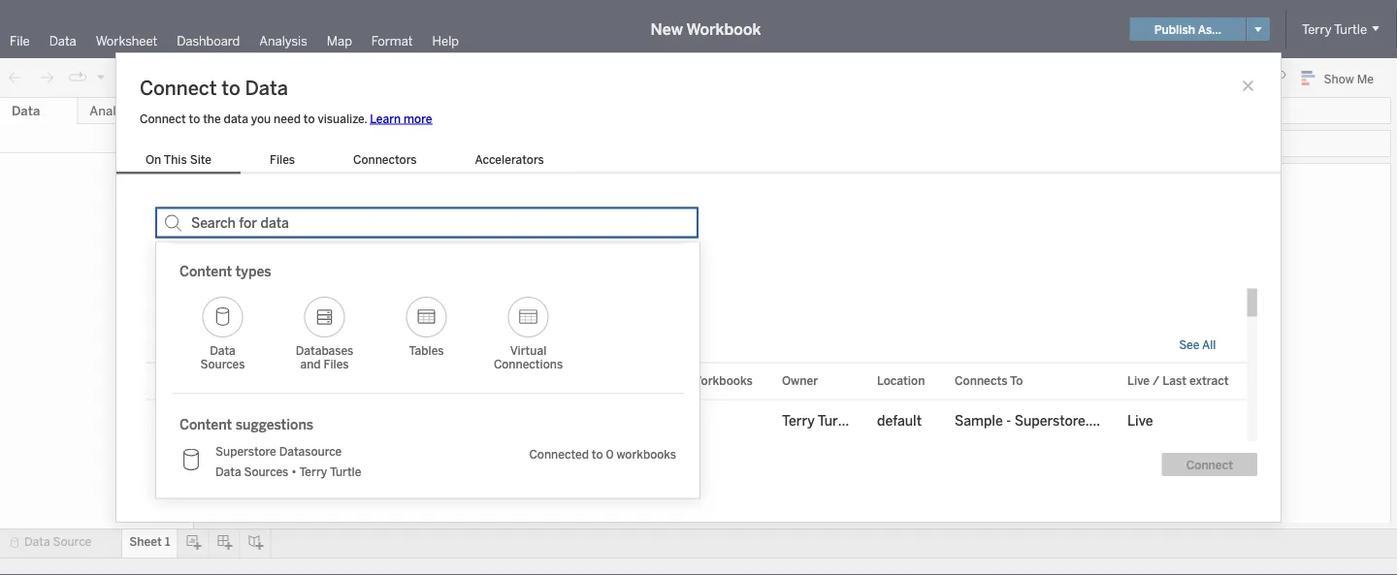Task type: locate. For each thing, give the bounding box(es) containing it.
sheet 1 up 'search for data' text box
[[386, 173, 455, 200]]

owner
[[782, 374, 818, 388]]

live for live
[[1128, 413, 1154, 429]]

0 left workbooks
[[606, 448, 614, 462]]

1 vertical spatial sources
[[201, 358, 245, 372]]

clear sheet image
[[278, 68, 309, 88]]

content up color
[[180, 264, 232, 280]]

format
[[372, 33, 413, 49]]

1 vertical spatial 0
[[606, 448, 614, 462]]

datasource up • in the left bottom of the page
[[279, 445, 342, 459]]

publish as... button
[[1131, 17, 1246, 41]]

sheet right source
[[129, 535, 162, 549]]

1 horizontal spatial turtle
[[818, 413, 855, 429]]

grid
[[146, 363, 1248, 460]]

2 vertical spatial connect
[[1187, 458, 1234, 472]]

data guide image
[[1268, 68, 1288, 87]]

connect up collapse image
[[140, 77, 217, 100]]

sources down detail
[[201, 358, 245, 372]]

content
[[180, 264, 232, 280], [180, 417, 232, 433]]

sheet down connectors
[[386, 173, 439, 200]]

more
[[404, 112, 432, 126]]

connected
[[529, 448, 589, 462]]

1 right source
[[165, 535, 170, 549]]

1 horizontal spatial files
[[324, 358, 349, 372]]

replay animation image
[[68, 68, 87, 88], [95, 71, 107, 83]]

sources down popular data
[[189, 336, 241, 352]]

connect for connect to data
[[140, 77, 217, 100]]

0 vertical spatial content
[[180, 264, 232, 280]]

workbooks
[[691, 374, 753, 388]]

0 horizontal spatial terry
[[299, 465, 327, 479]]

1 vertical spatial datasource
[[279, 445, 342, 459]]

live left /
[[1128, 374, 1150, 388]]

1 vertical spatial live
[[1128, 413, 1154, 429]]

2 horizontal spatial turtle
[[1335, 21, 1368, 37]]

1 up 'search for data' text box
[[444, 173, 455, 200]]

marks
[[223, 206, 257, 220]]

connect for connect to the data you need to visualize. learn more
[[140, 112, 186, 126]]

publish as...
[[1155, 22, 1222, 36]]

0 vertical spatial sheet 1
[[386, 173, 455, 200]]

terry
[[1303, 21, 1332, 37], [782, 413, 815, 429], [299, 465, 327, 479]]

connect to the data you need to visualize. learn more
[[140, 112, 432, 126]]

show
[[1325, 72, 1355, 86]]

terry down owner in the bottom of the page
[[782, 413, 815, 429]]

superstore inside search results list box
[[215, 445, 276, 459]]

data sources link
[[172, 283, 274, 381]]

turtle right • in the left bottom of the page
[[330, 465, 362, 479]]

0 horizontal spatial turtle
[[330, 465, 362, 479]]

1 horizontal spatial datasource
[[355, 413, 428, 429]]

terry right • in the left bottom of the page
[[299, 465, 327, 479]]

1 horizontal spatial sheet 1
[[386, 173, 455, 200]]

1 horizontal spatial 0
[[691, 413, 700, 429]]

workbooks
[[617, 448, 677, 462]]

1 content from the top
[[180, 264, 232, 280]]

2 content from the top
[[180, 417, 232, 433]]

terry turtle down owner in the bottom of the page
[[782, 413, 855, 429]]

1 horizontal spatial sheet
[[386, 173, 439, 200]]

1 vertical spatial superstore
[[215, 445, 276, 459]]

2 live from the top
[[1128, 413, 1154, 429]]

suggestions
[[236, 417, 314, 433]]

1 horizontal spatial terry
[[782, 413, 815, 429]]

0 vertical spatial datasource
[[355, 413, 428, 429]]

default
[[878, 413, 922, 429]]

superstore inside grid
[[281, 413, 352, 429]]

0 horizontal spatial datasource
[[279, 445, 342, 459]]

turtle up show me
[[1335, 21, 1368, 37]]

replay animation image up analytics on the top left
[[95, 71, 107, 83]]

1 horizontal spatial replay animation image
[[95, 71, 107, 83]]

popular data
[[155, 298, 247, 317]]

terry turtle up the show me button
[[1303, 21, 1368, 37]]

1 vertical spatial turtle
[[818, 413, 855, 429]]

1 vertical spatial sheet 1
[[129, 535, 170, 549]]

0 vertical spatial turtle
[[1335, 21, 1368, 37]]

list box containing on this site
[[116, 149, 574, 175]]

1 vertical spatial files
[[324, 358, 349, 372]]

0 vertical spatial superstore
[[281, 413, 352, 429]]

to
[[222, 77, 241, 100], [189, 112, 200, 126], [304, 112, 315, 126], [592, 448, 603, 462]]

columns
[[402, 103, 451, 117]]

sample - superstore.xls
[[955, 413, 1107, 429]]

superstore down content suggestions
[[215, 445, 276, 459]]

connections
[[494, 358, 563, 372]]

0 vertical spatial superstore datasource
[[281, 413, 428, 429]]

detail
[[216, 341, 246, 354]]

live
[[1128, 374, 1150, 388], [1128, 413, 1154, 429]]

superstore.xls
[[1015, 413, 1107, 429]]

publish
[[1155, 22, 1196, 36]]

0 horizontal spatial files
[[270, 153, 295, 167]]

0 horizontal spatial sheet 1
[[129, 535, 170, 549]]

1 live from the top
[[1128, 374, 1150, 388]]

virtual connections link
[[478, 283, 580, 381]]

content left suggestions
[[180, 417, 232, 433]]

sheet 1 right source
[[129, 535, 170, 549]]

as...
[[1198, 22, 1222, 36]]

0 vertical spatial 1
[[444, 173, 455, 200]]

data sources
[[155, 336, 241, 352], [201, 344, 245, 372]]

0 horizontal spatial sheet
[[129, 535, 162, 549]]

0 vertical spatial connect
[[140, 77, 217, 100]]

connect
[[140, 77, 217, 100], [140, 112, 186, 126], [1187, 458, 1234, 472]]

1 vertical spatial superstore datasource
[[215, 445, 342, 459]]

2 horizontal spatial terry
[[1303, 21, 1332, 37]]

connect down extract
[[1187, 458, 1234, 472]]

1
[[444, 173, 455, 200], [165, 535, 170, 549]]

data sources inside data sources link
[[201, 344, 245, 372]]

0 inside search results list box
[[606, 448, 614, 462]]

row
[[146, 400, 1248, 443]]

databases
[[296, 344, 353, 358]]

/
[[1153, 374, 1160, 388]]

on this site
[[146, 153, 212, 167]]

0
[[691, 413, 700, 429], [606, 448, 614, 462]]

replay animation image right redo icon
[[68, 68, 87, 88]]

to inside search results list box
[[592, 448, 603, 462]]

content for content types
[[180, 264, 232, 280]]

0 vertical spatial files
[[270, 153, 295, 167]]

0 horizontal spatial 0
[[606, 448, 614, 462]]

to right connected
[[592, 448, 603, 462]]

1 horizontal spatial superstore
[[281, 413, 352, 429]]

superstore datasource down databases and files on the left
[[281, 413, 428, 429]]

2 vertical spatial terry
[[299, 465, 327, 479]]

tables link
[[376, 283, 478, 367]]

connected to 0 workbooks
[[529, 448, 677, 462]]

tooltip
[[269, 341, 303, 354]]

to for connect to the data you need to visualize. learn more
[[189, 112, 200, 126]]

1 vertical spatial terry turtle
[[782, 413, 855, 429]]

tables
[[409, 344, 444, 358]]

on
[[146, 153, 161, 167]]

to left the
[[189, 112, 200, 126]]

learn more link
[[370, 112, 432, 126]]

0 vertical spatial 0
[[691, 413, 700, 429]]

location
[[878, 374, 926, 388]]

sources left • in the left bottom of the page
[[244, 465, 289, 479]]

files right and
[[324, 358, 349, 372]]

connect button
[[1163, 453, 1258, 477]]

datasource
[[355, 413, 428, 429], [279, 445, 342, 459]]

2 vertical spatial turtle
[[330, 465, 362, 479]]

to right need
[[304, 112, 315, 126]]

0 vertical spatial sheet
[[386, 173, 439, 200]]

to for connect to data
[[222, 77, 241, 100]]

turtle inside search results list box
[[330, 465, 362, 479]]

you
[[251, 112, 271, 126]]

1 vertical spatial content
[[180, 417, 232, 433]]

connect down pause auto updates icon
[[140, 112, 186, 126]]

0 horizontal spatial terry turtle
[[782, 413, 855, 429]]

sources inside data sources link
[[201, 358, 245, 372]]

to
[[1011, 374, 1023, 388]]

sheet 1
[[386, 173, 455, 200], [129, 535, 170, 549]]

0 horizontal spatial superstore
[[215, 445, 276, 459]]

0 down workbooks
[[691, 413, 700, 429]]

undo image
[[6, 68, 25, 88]]

see all
[[1180, 338, 1217, 352]]

data left source
[[24, 535, 50, 549]]

superstore datasource up data sources • terry turtle
[[215, 445, 342, 459]]

superstore up • in the left bottom of the page
[[281, 413, 352, 429]]

list box
[[116, 149, 574, 175]]

sheet
[[386, 173, 439, 200], [129, 535, 162, 549]]

turtle
[[1335, 21, 1368, 37], [818, 413, 855, 429], [330, 465, 362, 479]]

1 vertical spatial connect
[[140, 112, 186, 126]]

content for content suggestions
[[180, 417, 232, 433]]

terry turtle inside row
[[782, 413, 855, 429]]

data down content suggestions
[[215, 465, 241, 479]]

text
[[331, 286, 352, 299]]

datasource inside search results list box
[[279, 445, 342, 459]]

1 vertical spatial 1
[[165, 535, 170, 549]]

superstore
[[281, 413, 352, 429], [215, 445, 276, 459]]

connects
[[955, 374, 1008, 388]]

turtle down owner in the bottom of the page
[[818, 413, 855, 429]]

files down "connect to the data you need to visualize. learn more"
[[270, 153, 295, 167]]

live / last extract
[[1128, 374, 1229, 388]]

1 horizontal spatial terry turtle
[[1303, 21, 1368, 37]]

0 vertical spatial live
[[1128, 374, 1150, 388]]

sources
[[189, 336, 241, 352], [201, 358, 245, 372], [244, 465, 289, 479]]

to up pages
[[222, 77, 241, 100]]

connect inside button
[[1187, 458, 1234, 472]]

live for live / last extract
[[1128, 374, 1150, 388]]

live down /
[[1128, 413, 1154, 429]]

data
[[49, 33, 76, 49], [245, 77, 288, 100], [12, 103, 40, 119], [213, 298, 247, 317], [155, 336, 185, 352], [210, 344, 236, 358], [215, 465, 241, 479], [24, 535, 50, 549]]

terry up 'show'
[[1303, 21, 1332, 37]]

superstore datasource inside search results list box
[[215, 445, 342, 459]]

collapse image
[[178, 106, 189, 117]]

content types
[[180, 264, 271, 280]]

datasource down tables
[[355, 413, 428, 429]]

0 vertical spatial terry turtle
[[1303, 21, 1368, 37]]



Task type: vqa. For each thing, say whether or not it's contained in the screenshot.
Avg. Birth Rate's Migrated Data
no



Task type: describe. For each thing, give the bounding box(es) containing it.
analytics
[[90, 103, 145, 119]]

need
[[274, 112, 301, 126]]

1 vertical spatial terry
[[782, 413, 815, 429]]

duplicate image
[[247, 68, 266, 88]]

connect to data
[[140, 77, 288, 100]]

0 inside row
[[691, 413, 700, 429]]

connectors
[[353, 153, 417, 167]]

databases and files
[[296, 344, 353, 372]]

Search for data text field
[[155, 207, 699, 238]]

data up redo icon
[[49, 33, 76, 49]]

types
[[236, 264, 271, 280]]

all
[[1203, 338, 1217, 352]]

source
[[53, 535, 91, 549]]

redo image
[[37, 68, 56, 88]]

data down popular
[[155, 336, 185, 352]]

pages
[[223, 104, 256, 118]]

pause auto updates image
[[164, 68, 183, 88]]

data down popular data
[[210, 344, 236, 358]]

this
[[164, 153, 187, 167]]

new
[[651, 20, 683, 38]]

0 vertical spatial terry
[[1303, 21, 1332, 37]]

analysis
[[259, 33, 307, 49]]

learn
[[370, 112, 401, 126]]

visualize.
[[318, 112, 367, 126]]

dashboard
[[177, 33, 240, 49]]

to for connected to 0 workbooks
[[592, 448, 603, 462]]

show me
[[1325, 72, 1374, 86]]

workbook
[[687, 20, 761, 38]]

color
[[217, 286, 245, 299]]

2 vertical spatial sources
[[244, 465, 289, 479]]

extract
[[1190, 374, 1229, 388]]

0 horizontal spatial replay animation image
[[68, 68, 87, 88]]

and
[[300, 358, 321, 372]]

show me button
[[1294, 63, 1392, 93]]

popular
[[155, 298, 210, 317]]

databases and files link
[[274, 283, 376, 381]]

the
[[203, 112, 221, 126]]

last
[[1163, 374, 1187, 388]]

data down undo image
[[12, 103, 40, 119]]

1 vertical spatial sheet
[[129, 535, 162, 549]]

files inside list box
[[270, 153, 295, 167]]

see all button
[[1180, 338, 1217, 352]]

new worksheet image
[[208, 68, 235, 88]]

file
[[10, 33, 30, 49]]

row containing superstore datasource
[[146, 400, 1248, 443]]

connects to
[[955, 374, 1023, 388]]

data source
[[24, 535, 91, 549]]

map
[[327, 33, 352, 49]]

accelerators
[[475, 153, 544, 167]]

connect for connect
[[1187, 458, 1234, 472]]

data sources • terry turtle
[[215, 465, 362, 479]]

•
[[291, 465, 297, 479]]

data
[[224, 112, 248, 126]]

data down content types
[[213, 298, 247, 317]]

see
[[1180, 338, 1200, 352]]

sample
[[955, 413, 1004, 429]]

turtle inside grid
[[818, 413, 855, 429]]

site
[[190, 153, 212, 167]]

search results list box
[[156, 243, 700, 498]]

virtual connections
[[494, 344, 563, 372]]

worksheet
[[96, 33, 158, 49]]

content suggestions
[[180, 417, 314, 433]]

1 horizontal spatial 1
[[444, 173, 455, 200]]

certified
[[271, 260, 324, 276]]

data up you
[[245, 77, 288, 100]]

me
[[1358, 72, 1374, 86]]

datasource inside grid
[[355, 413, 428, 429]]

new workbook
[[651, 20, 761, 38]]

virtual
[[510, 344, 547, 358]]

new data source image
[[133, 68, 152, 88]]

0 horizontal spatial 1
[[165, 535, 170, 549]]

terry inside search results list box
[[299, 465, 327, 479]]

grid containing superstore datasource
[[146, 363, 1248, 460]]

0 vertical spatial sources
[[189, 336, 241, 352]]

certified button
[[258, 253, 337, 284]]

help
[[433, 33, 459, 49]]

files inside databases and files
[[324, 358, 349, 372]]

-
[[1007, 413, 1012, 429]]



